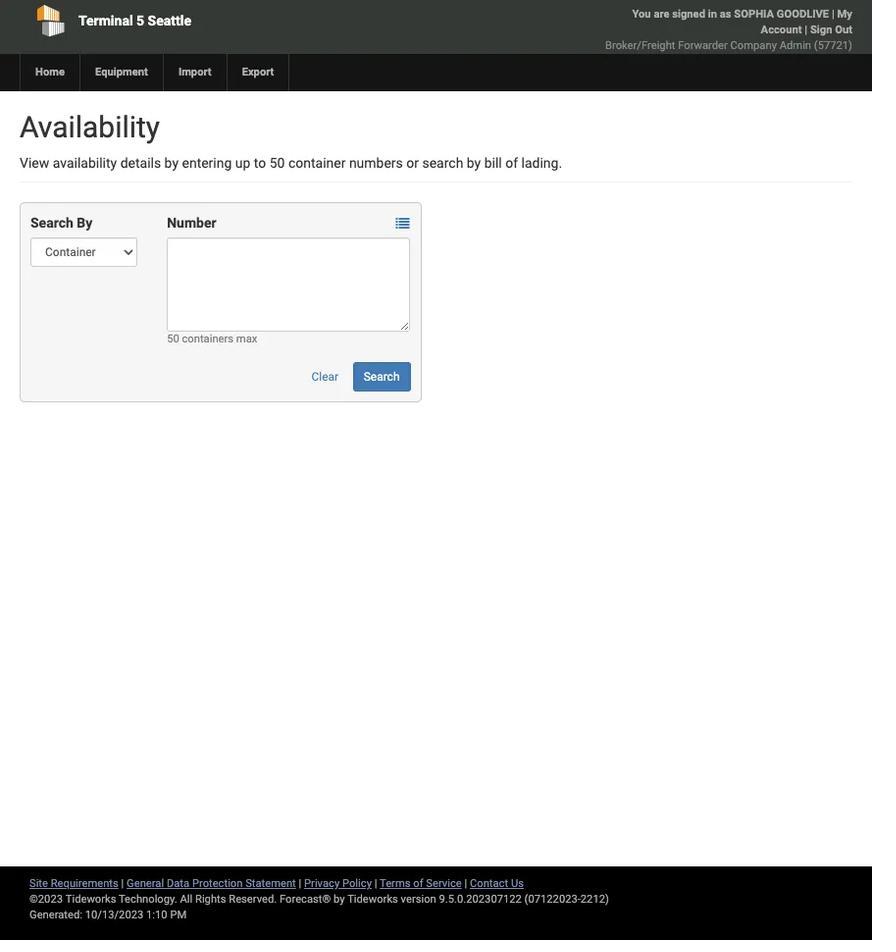 Task type: describe. For each thing, give the bounding box(es) containing it.
sophia
[[735, 8, 775, 21]]

search by
[[30, 215, 93, 231]]

my account
[[762, 8, 853, 36]]

technology.
[[119, 893, 177, 906]]

tideworks
[[348, 893, 398, 906]]

rights
[[195, 893, 226, 906]]

©2023 tideworks
[[29, 893, 116, 906]]

forecast®
[[280, 893, 331, 906]]

to
[[254, 155, 266, 171]]

9.5.0.202307122
[[439, 893, 522, 906]]

bill
[[485, 155, 502, 171]]

contact
[[470, 878, 509, 891]]

general data protection statement link
[[127, 878, 296, 891]]

50 containers max
[[167, 333, 258, 346]]

(57721)
[[815, 39, 853, 52]]

are
[[654, 8, 670, 21]]

| left my
[[833, 8, 835, 21]]

statement
[[246, 878, 296, 891]]

0 horizontal spatial by
[[165, 155, 179, 171]]

you are signed in as sophia goodlive |
[[633, 8, 838, 21]]

| sign out broker/freight forwarder company admin (57721)
[[606, 24, 853, 52]]

0 vertical spatial 50
[[270, 155, 285, 171]]

search button
[[353, 362, 411, 392]]

details
[[120, 155, 161, 171]]

site requirements | general data protection statement | privacy policy | terms of service | contact us ©2023 tideworks technology. all rights reserved. forecast® by tideworks version 9.5.0.202307122 (07122023-2212) generated: 10/13/2023 1:10 pm
[[29, 878, 610, 922]]

reserved.
[[229, 893, 277, 906]]

numbers
[[349, 155, 403, 171]]

site
[[29, 878, 48, 891]]

privacy
[[304, 878, 340, 891]]

version
[[401, 893, 437, 906]]

goodlive
[[777, 8, 830, 21]]

account
[[762, 24, 803, 36]]

equipment
[[95, 66, 148, 79]]

seattle
[[148, 13, 192, 28]]

general
[[127, 878, 164, 891]]

search
[[423, 155, 464, 171]]

by
[[77, 215, 93, 231]]

availability
[[20, 110, 160, 144]]

my
[[838, 8, 853, 21]]

pm
[[170, 909, 187, 922]]

view availability details by entering up to 50 container numbers or search by bill of lading.
[[20, 155, 563, 171]]

home link
[[20, 54, 80, 91]]

10/13/2023
[[85, 909, 144, 922]]

forwarder
[[679, 39, 728, 52]]

1 vertical spatial 50
[[167, 333, 179, 346]]

out
[[836, 24, 853, 36]]

generated:
[[29, 909, 82, 922]]

equipment link
[[80, 54, 163, 91]]

broker/freight
[[606, 39, 676, 52]]

or
[[407, 155, 419, 171]]

us
[[511, 878, 524, 891]]

up
[[235, 155, 251, 171]]

clear button
[[301, 362, 350, 392]]



Task type: vqa. For each thing, say whether or not it's contained in the screenshot.
the Washington
no



Task type: locate. For each thing, give the bounding box(es) containing it.
of up version
[[414, 878, 424, 891]]

sign
[[811, 24, 833, 36]]

clear
[[312, 370, 339, 384]]

search left by
[[30, 215, 73, 231]]

1 horizontal spatial search
[[364, 370, 400, 384]]

0 horizontal spatial of
[[414, 878, 424, 891]]

signed
[[673, 8, 706, 21]]

50 left the containers
[[167, 333, 179, 346]]

privacy policy link
[[304, 878, 372, 891]]

0 vertical spatial search
[[30, 215, 73, 231]]

terms of service link
[[380, 878, 462, 891]]

1 horizontal spatial 50
[[270, 155, 285, 171]]

2212)
[[581, 893, 610, 906]]

entering
[[182, 155, 232, 171]]

show list image
[[396, 217, 410, 231]]

50
[[270, 155, 285, 171], [167, 333, 179, 346]]

number
[[167, 215, 217, 231]]

as
[[720, 8, 732, 21]]

| inside | sign out broker/freight forwarder company admin (57721)
[[805, 24, 808, 36]]

|
[[833, 8, 835, 21], [805, 24, 808, 36], [121, 878, 124, 891], [299, 878, 302, 891], [375, 878, 378, 891], [465, 878, 468, 891]]

by
[[165, 155, 179, 171], [467, 155, 481, 171], [334, 893, 345, 906]]

terminal
[[79, 13, 133, 28]]

admin
[[780, 39, 812, 52]]

2 horizontal spatial by
[[467, 155, 481, 171]]

0 horizontal spatial search
[[30, 215, 73, 231]]

0 vertical spatial of
[[506, 155, 518, 171]]

terminal 5 seattle
[[79, 13, 192, 28]]

availability
[[53, 155, 117, 171]]

company
[[731, 39, 778, 52]]

lading.
[[522, 155, 563, 171]]

1 horizontal spatial by
[[334, 893, 345, 906]]

terms
[[380, 878, 411, 891]]

Number text field
[[167, 238, 411, 332]]

search for search by
[[30, 215, 73, 231]]

search for search
[[364, 370, 400, 384]]

| up forecast®
[[299, 878, 302, 891]]

export
[[242, 66, 274, 79]]

my account link
[[762, 8, 853, 36]]

view
[[20, 155, 49, 171]]

5
[[137, 13, 144, 28]]

0 horizontal spatial 50
[[167, 333, 179, 346]]

(07122023-
[[525, 893, 581, 906]]

| up tideworks
[[375, 878, 378, 891]]

1 vertical spatial of
[[414, 878, 424, 891]]

of
[[506, 155, 518, 171], [414, 878, 424, 891]]

by inside site requirements | general data protection statement | privacy policy | terms of service | contact us ©2023 tideworks technology. all rights reserved. forecast® by tideworks version 9.5.0.202307122 (07122023-2212) generated: 10/13/2023 1:10 pm
[[334, 893, 345, 906]]

search inside button
[[364, 370, 400, 384]]

by down privacy policy link
[[334, 893, 345, 906]]

| up 9.5.0.202307122 at the bottom of page
[[465, 878, 468, 891]]

max
[[236, 333, 258, 346]]

1:10
[[146, 909, 168, 922]]

of inside site requirements | general data protection statement | privacy policy | terms of service | contact us ©2023 tideworks technology. all rights reserved. forecast® by tideworks version 9.5.0.202307122 (07122023-2212) generated: 10/13/2023 1:10 pm
[[414, 878, 424, 891]]

1 horizontal spatial of
[[506, 155, 518, 171]]

home
[[35, 66, 65, 79]]

by right details
[[165, 155, 179, 171]]

data
[[167, 878, 190, 891]]

sign out link
[[811, 24, 853, 36]]

1 vertical spatial search
[[364, 370, 400, 384]]

search
[[30, 215, 73, 231], [364, 370, 400, 384]]

50 right to
[[270, 155, 285, 171]]

requirements
[[51, 878, 119, 891]]

import
[[179, 66, 212, 79]]

site requirements link
[[29, 878, 119, 891]]

in
[[709, 8, 718, 21]]

terminal 5 seattle link
[[20, 0, 350, 41]]

import link
[[163, 54, 226, 91]]

container
[[289, 155, 346, 171]]

| left the sign
[[805, 24, 808, 36]]

policy
[[343, 878, 372, 891]]

service
[[426, 878, 462, 891]]

protection
[[192, 878, 243, 891]]

you
[[633, 8, 652, 21]]

by left bill
[[467, 155, 481, 171]]

containers
[[182, 333, 234, 346]]

export link
[[226, 54, 289, 91]]

of right bill
[[506, 155, 518, 171]]

contact us link
[[470, 878, 524, 891]]

all
[[180, 893, 193, 906]]

search right clear button
[[364, 370, 400, 384]]

| left general
[[121, 878, 124, 891]]



